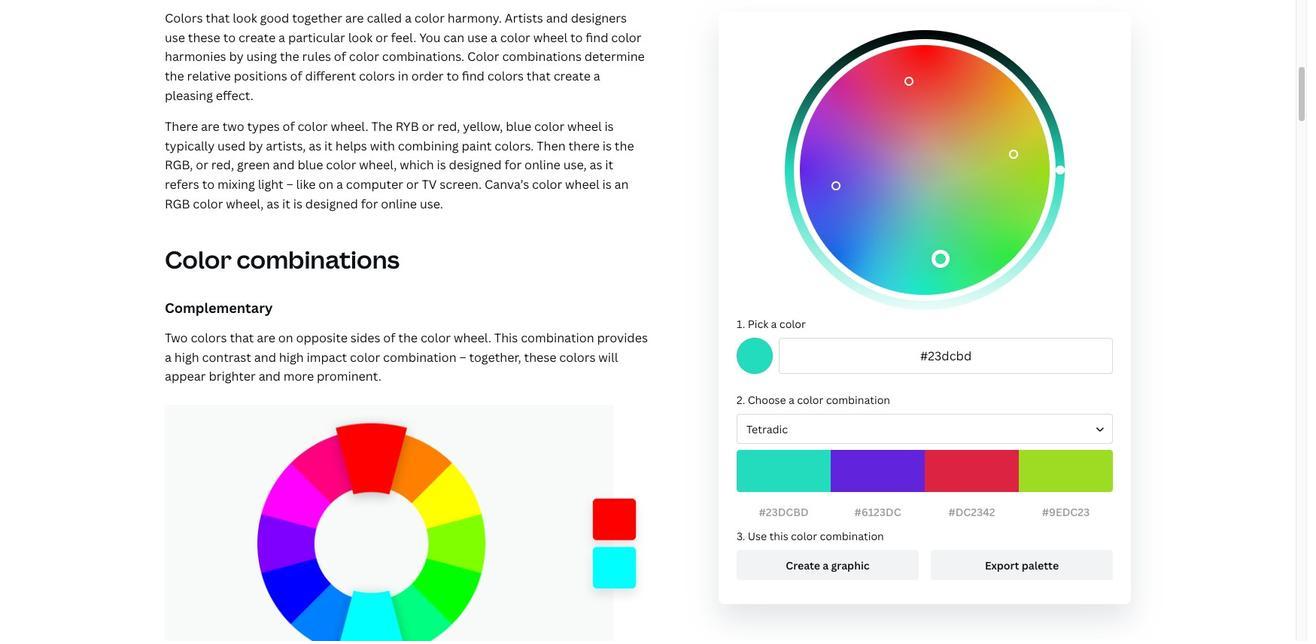 Task type: locate. For each thing, give the bounding box(es) containing it.
a inside two colors that are on opposite sides of the color wheel. this            combination provides a high contrast and high impact color            combination – together, these colors will appear brighter and more            prominent.
[[165, 349, 172, 366]]

of right sides
[[383, 330, 396, 346]]

1 horizontal spatial red,
[[437, 118, 460, 135]]

that
[[206, 10, 230, 26], [527, 68, 551, 84], [230, 330, 254, 346]]

for down colors.
[[505, 157, 522, 173]]

a up feel.
[[405, 10, 412, 26]]

find
[[586, 29, 609, 46], [462, 68, 485, 84]]

designed down paint at the top of page
[[449, 157, 502, 173]]

it down light at the left of page
[[282, 195, 291, 212]]

0 horizontal spatial look
[[233, 10, 257, 26]]

are left two
[[201, 118, 220, 135]]

are
[[345, 10, 364, 26], [201, 118, 220, 135], [257, 330, 276, 346]]

0 horizontal spatial online
[[381, 195, 417, 212]]

for
[[505, 157, 522, 173], [361, 195, 378, 212]]

online down computer on the top
[[381, 195, 417, 212]]

wheel.
[[331, 118, 369, 135], [454, 330, 492, 346]]

helps
[[336, 138, 367, 154]]

color down sides
[[350, 349, 380, 366]]

the
[[280, 48, 299, 65], [165, 68, 184, 84], [615, 138, 634, 154], [398, 330, 418, 346]]

color right sides
[[421, 330, 451, 346]]

0 vertical spatial are
[[345, 10, 364, 26]]

0 vertical spatial red,
[[437, 118, 460, 135]]

of down rules on the left top
[[290, 68, 302, 84]]

0 vertical spatial wheel,
[[359, 157, 397, 173]]

1 vertical spatial are
[[201, 118, 220, 135]]

called
[[367, 10, 402, 26]]

online
[[525, 157, 561, 173], [381, 195, 417, 212]]

0 horizontal spatial designed
[[306, 195, 358, 212]]

together
[[292, 10, 342, 26]]

that down artists
[[527, 68, 551, 84]]

pick
[[748, 317, 769, 331]]

by inside there are two types of color wheel. the ryb or red, yellow, blue            color wheel is typically used by artists, as it helps with            combining paint colors. then there is the rgb, or red, green and            blue color wheel, which is designed for online use, as it refers            to mixing light – like on a computer or tv screen. canva's color            wheel is an rgb color wheel, as it is designed for online use.
[[249, 138, 263, 154]]

tetradic
[[747, 422, 788, 436]]

3.
[[737, 529, 746, 544]]

these right the together,
[[524, 349, 557, 366]]

1 horizontal spatial combinations
[[502, 48, 582, 65]]

a
[[405, 10, 412, 26], [279, 29, 285, 46], [491, 29, 498, 46], [594, 68, 601, 84], [337, 176, 343, 193], [771, 317, 777, 331], [165, 349, 172, 366], [789, 393, 795, 407]]

is
[[605, 118, 614, 135], [603, 138, 612, 154], [437, 157, 446, 173], [603, 176, 612, 193], [293, 195, 303, 212]]

is left an
[[603, 176, 612, 193]]

0 horizontal spatial combinations
[[237, 243, 400, 276]]

in
[[398, 68, 409, 84]]

wheel down artists
[[534, 29, 568, 46]]

and down the artists,
[[273, 157, 295, 173]]

None text field
[[779, 338, 1113, 374]]

1 vertical spatial combinations
[[237, 243, 400, 276]]

and
[[546, 10, 568, 26], [273, 157, 295, 173], [254, 349, 276, 366], [259, 368, 281, 385]]

1 use from the left
[[165, 29, 185, 46]]

on left opposite
[[278, 330, 293, 346]]

these
[[188, 29, 220, 46], [524, 349, 557, 366]]

0 vertical spatial that
[[206, 10, 230, 26]]

0 horizontal spatial wheel.
[[331, 118, 369, 135]]

typically
[[165, 138, 215, 154]]

1 vertical spatial for
[[361, 195, 378, 212]]

1 horizontal spatial as
[[309, 138, 322, 154]]

contrast
[[202, 349, 251, 366]]

or down "typically"
[[196, 157, 208, 173]]

of up different
[[334, 48, 346, 65]]

1 horizontal spatial –
[[460, 349, 466, 366]]

colors that look good together are called a color harmony. artists            and designers use these to create a particular look or feel. you            can use a color wheel to find color harmonies by using the rules            of color combinations. color combinations determine the relative            positions of different colors in order to find colors that create            a pleasing effect.
[[165, 10, 645, 104]]

1 horizontal spatial online
[[525, 157, 561, 173]]

combination
[[521, 330, 594, 346], [383, 349, 457, 366], [826, 393, 891, 407], [820, 529, 884, 544]]

wheel
[[534, 29, 568, 46], [568, 118, 602, 135], [565, 176, 600, 193]]

1 vertical spatial look
[[348, 29, 373, 46]]

blue up the like on the top left of page
[[298, 157, 323, 173]]

2 vertical spatial that
[[230, 330, 254, 346]]

2 vertical spatial are
[[257, 330, 276, 346]]

the up an
[[615, 138, 634, 154]]

or
[[376, 29, 388, 46], [422, 118, 435, 135], [196, 157, 208, 173], [406, 176, 419, 193]]

color up the determine
[[612, 29, 642, 46]]

1 vertical spatial wheel,
[[226, 195, 264, 212]]

use down colors
[[165, 29, 185, 46]]

wheel, down mixing
[[226, 195, 264, 212]]

0 horizontal spatial it
[[282, 195, 291, 212]]

0 vertical spatial by
[[229, 48, 244, 65]]

find down designers in the top left of the page
[[586, 29, 609, 46]]

1 horizontal spatial it
[[325, 138, 333, 154]]

color up different
[[349, 48, 379, 65]]

0 horizontal spatial find
[[462, 68, 485, 84]]

0 horizontal spatial wheel,
[[226, 195, 264, 212]]

that right colors
[[206, 10, 230, 26]]

is down the determine
[[605, 118, 614, 135]]

two
[[165, 330, 188, 346]]

1 vertical spatial designed
[[306, 195, 358, 212]]

red,
[[437, 118, 460, 135], [211, 157, 234, 173]]

like
[[296, 176, 316, 193]]

online down then
[[525, 157, 561, 173]]

a down the determine
[[594, 68, 601, 84]]

1 horizontal spatial wheel.
[[454, 330, 492, 346]]

1 horizontal spatial are
[[257, 330, 276, 346]]

1 vertical spatial color
[[165, 243, 232, 276]]

red, up combining
[[437, 118, 460, 135]]

order
[[412, 68, 444, 84]]

or down called
[[376, 29, 388, 46]]

are left called
[[345, 10, 364, 26]]

the right sides
[[398, 330, 418, 346]]

use
[[165, 29, 185, 46], [468, 29, 488, 46]]

refers
[[165, 176, 199, 193]]

1 horizontal spatial high
[[279, 349, 304, 366]]

relative
[[187, 68, 231, 84]]

1 horizontal spatial wheel,
[[359, 157, 397, 173]]

of up the artists,
[[283, 118, 295, 135]]

by inside colors that look good together are called a color harmony. artists            and designers use these to create a particular look or feel. you            can use a color wheel to find color harmonies by using the rules            of color combinations. color combinations determine the relative            positions of different colors in order to find colors that create            a pleasing effect.
[[229, 48, 244, 65]]

wheel. up the together,
[[454, 330, 492, 346]]

rgb,
[[165, 157, 193, 173]]

and right artists
[[546, 10, 568, 26]]

wheel,
[[359, 157, 397, 173], [226, 195, 264, 212]]

– left the like on the top left of page
[[287, 176, 293, 193]]

0 horizontal spatial –
[[287, 176, 293, 193]]

a right the like on the top left of page
[[337, 176, 343, 193]]

0 vertical spatial –
[[287, 176, 293, 193]]

as down light at the left of page
[[267, 195, 279, 212]]

as right the artists,
[[309, 138, 322, 154]]

the inside there are two types of color wheel. the ryb or red, yellow, blue            color wheel is typically used by artists, as it helps with            combining paint colors. then there is the rgb, or red, green and            blue color wheel, which is designed for online use, as it refers            to mixing light – like on a computer or tv screen. canva's color            wheel is an rgb color wheel, as it is designed for online use.
[[615, 138, 634, 154]]

color down then
[[532, 176, 563, 193]]

0 vertical spatial it
[[325, 138, 333, 154]]

this
[[495, 330, 518, 346]]

0 vertical spatial wheel.
[[331, 118, 369, 135]]

0 horizontal spatial blue
[[298, 157, 323, 173]]

1 horizontal spatial blue
[[506, 118, 532, 135]]

1 vertical spatial wheel
[[568, 118, 602, 135]]

provides
[[597, 330, 648, 346]]

0 horizontal spatial these
[[188, 29, 220, 46]]

1 vertical spatial by
[[249, 138, 263, 154]]

2 vertical spatial wheel
[[565, 176, 600, 193]]

0 vertical spatial online
[[525, 157, 561, 173]]

these up harmonies
[[188, 29, 220, 46]]

two
[[223, 118, 244, 135]]

slider
[[785, 30, 1065, 310]]

are inside colors that look good together are called a color harmony. artists            and designers use these to create a particular look or feel. you            can use a color wheel to find color harmonies by using the rules            of color combinations. color combinations determine the relative            positions of different colors in order to find colors that create            a pleasing effect.
[[345, 10, 364, 26]]

1 vertical spatial online
[[381, 195, 417, 212]]

harmonies
[[165, 48, 226, 65]]

1 vertical spatial –
[[460, 349, 466, 366]]

computer
[[346, 176, 404, 193]]

high up more
[[279, 349, 304, 366]]

this
[[770, 529, 789, 544]]

impact
[[307, 349, 347, 366]]

to
[[223, 29, 236, 46], [571, 29, 583, 46], [447, 68, 459, 84], [202, 176, 215, 193]]

color right pick
[[780, 317, 806, 331]]

1 vertical spatial on
[[278, 330, 293, 346]]

color right "choose" on the right bottom of the page
[[797, 393, 824, 407]]

these inside colors that look good together are called a color harmony. artists            and designers use these to create a particular look or feel. you            can use a color wheel to find color harmonies by using the rules            of color combinations. color combinations determine the relative            positions of different colors in order to find colors that create            a pleasing effect.
[[188, 29, 220, 46]]

yellow,
[[463, 118, 503, 135]]

designed
[[449, 157, 502, 173], [306, 195, 358, 212]]

artists
[[505, 10, 543, 26]]

by up green
[[249, 138, 263, 154]]

2 horizontal spatial are
[[345, 10, 364, 26]]

1 vertical spatial wheel.
[[454, 330, 492, 346]]

designed down the like on the top left of page
[[306, 195, 358, 212]]

to inside there are two types of color wheel. the ryb or red, yellow, blue            color wheel is typically used by artists, as it helps with            combining paint colors. then there is the rgb, or red, green and            blue color wheel, which is designed for online use, as it refers            to mixing light – like on a computer or tv screen. canva's color            wheel is an rgb color wheel, as it is designed for online use.
[[202, 176, 215, 193]]

0 vertical spatial these
[[188, 29, 220, 46]]

1 vertical spatial these
[[524, 349, 557, 366]]

0 horizontal spatial are
[[201, 118, 220, 135]]

1 horizontal spatial these
[[524, 349, 557, 366]]

1 vertical spatial find
[[462, 68, 485, 84]]

to right refers
[[202, 176, 215, 193]]

– left the together,
[[460, 349, 466, 366]]

0 horizontal spatial color
[[165, 243, 232, 276]]

look down called
[[348, 29, 373, 46]]

it left helps
[[325, 138, 333, 154]]

1 horizontal spatial find
[[586, 29, 609, 46]]

of
[[334, 48, 346, 65], [290, 68, 302, 84], [283, 118, 295, 135], [383, 330, 396, 346]]

high
[[175, 349, 199, 366], [279, 349, 304, 366]]

2 horizontal spatial as
[[590, 157, 603, 173]]

these inside two colors that are on opposite sides of the color wheel. this            combination provides a high contrast and high impact color            combination – together, these colors will appear brighter and more            prominent.
[[524, 349, 557, 366]]

color up the complementary
[[165, 243, 232, 276]]

blue
[[506, 118, 532, 135], [298, 157, 323, 173]]

on right the like on the top left of page
[[319, 176, 334, 193]]

for down computer on the top
[[361, 195, 378, 212]]

ryb
[[396, 118, 419, 135]]

0 vertical spatial on
[[319, 176, 334, 193]]

0 vertical spatial combinations
[[502, 48, 582, 65]]

wheel down the use,
[[565, 176, 600, 193]]

colors up yellow,
[[488, 68, 524, 84]]

are left opposite
[[257, 330, 276, 346]]

0 horizontal spatial create
[[239, 29, 276, 46]]

1 horizontal spatial by
[[249, 138, 263, 154]]

blue up colors.
[[506, 118, 532, 135]]

it right the use,
[[605, 157, 614, 173]]

combinations
[[502, 48, 582, 65], [237, 243, 400, 276]]

wheel. up helps
[[331, 118, 369, 135]]

wheel up there
[[568, 118, 602, 135]]

there are two types of color wheel. the ryb or red, yellow, blue            color wheel is typically used by artists, as it helps with            combining paint colors. then there is the rgb, or red, green and            blue color wheel, which is designed for online use, as it refers            to mixing light – like on a computer or tv screen. canva's color            wheel is an rgb color wheel, as it is designed for online use.
[[165, 118, 634, 212]]

together,
[[469, 349, 521, 366]]

1 horizontal spatial designed
[[449, 157, 502, 173]]

is down the like on the top left of page
[[293, 195, 303, 212]]

1 vertical spatial red,
[[211, 157, 234, 173]]

and up brighter
[[254, 349, 276, 366]]

by
[[229, 48, 244, 65], [249, 138, 263, 154]]

color
[[415, 10, 445, 26], [500, 29, 531, 46], [612, 29, 642, 46], [349, 48, 379, 65], [298, 118, 328, 135], [535, 118, 565, 135], [326, 157, 356, 173], [532, 176, 563, 193], [193, 195, 223, 212], [780, 317, 806, 331], [421, 330, 451, 346], [350, 349, 380, 366], [797, 393, 824, 407], [791, 529, 818, 544]]

paint
[[462, 138, 492, 154]]

0 vertical spatial color
[[468, 48, 500, 65]]

1 horizontal spatial use
[[468, 29, 488, 46]]

2 vertical spatial as
[[267, 195, 279, 212]]

there
[[165, 118, 198, 135]]

color inside colors that look good together are called a color harmony. artists            and designers use these to create a particular look or feel. you            can use a color wheel to find color harmonies by using the rules            of color combinations. color combinations determine the relative            positions of different colors in order to find colors that create            a pleasing effect.
[[468, 48, 500, 65]]

is down combining
[[437, 157, 446, 173]]

that up contrast
[[230, 330, 254, 346]]

green
[[237, 157, 270, 173]]

complementary
[[165, 299, 273, 317]]

create down the determine
[[554, 68, 591, 84]]

look left good
[[233, 10, 257, 26]]

to down designers in the top left of the page
[[571, 29, 583, 46]]

1 horizontal spatial color
[[468, 48, 500, 65]]

colors left will
[[560, 349, 596, 366]]

wheel, up computer on the top
[[359, 157, 397, 173]]

by left using
[[229, 48, 244, 65]]

1 vertical spatial it
[[605, 157, 614, 173]]

0 vertical spatial for
[[505, 157, 522, 173]]

find down can
[[462, 68, 485, 84]]

will
[[599, 349, 618, 366]]

use
[[748, 529, 767, 544]]

color down harmony.
[[468, 48, 500, 65]]

1 horizontal spatial on
[[319, 176, 334, 193]]

color
[[468, 48, 500, 65], [165, 243, 232, 276]]

it
[[325, 138, 333, 154], [605, 157, 614, 173], [282, 195, 291, 212]]

0 horizontal spatial use
[[165, 29, 185, 46]]

–
[[287, 176, 293, 193], [460, 349, 466, 366]]

create up using
[[239, 29, 276, 46]]

as
[[309, 138, 322, 154], [590, 157, 603, 173], [267, 195, 279, 212]]

you
[[419, 29, 441, 46]]

use.
[[420, 195, 443, 212]]

a down two
[[165, 349, 172, 366]]

as right the use,
[[590, 157, 603, 173]]

high up appear
[[175, 349, 199, 366]]

0 horizontal spatial high
[[175, 349, 199, 366]]

red, down used
[[211, 157, 234, 173]]

0 horizontal spatial by
[[229, 48, 244, 65]]

use down harmony.
[[468, 29, 488, 46]]

on inside two colors that are on opposite sides of the color wheel. this            combination provides a high contrast and high impact color            combination – together, these colors will appear brighter and more            prominent.
[[278, 330, 293, 346]]

create
[[239, 29, 276, 46], [554, 68, 591, 84]]

and left more
[[259, 368, 281, 385]]

0 vertical spatial wheel
[[534, 29, 568, 46]]

the left rules on the left top
[[280, 48, 299, 65]]

0 horizontal spatial on
[[278, 330, 293, 346]]

1 horizontal spatial create
[[554, 68, 591, 84]]



Task type: vqa. For each thing, say whether or not it's contained in the screenshot.
the canva editor with templates available for small teams image
no



Task type: describe. For each thing, give the bounding box(es) containing it.
complementary colors image
[[165, 405, 648, 641]]

combining
[[398, 138, 459, 154]]

2 high from the left
[[279, 349, 304, 366]]

canva's
[[485, 176, 529, 193]]

wheel inside colors that look good together are called a color harmony. artists            and designers use these to create a particular look or feel. you            can use a color wheel to find color harmonies by using the rules            of color combinations. color combinations determine the relative            positions of different colors in order to find colors that create            a pleasing effect.
[[534, 29, 568, 46]]

2. choose a color combination
[[737, 393, 891, 407]]

a down harmony.
[[491, 29, 498, 46]]

1 horizontal spatial for
[[505, 157, 522, 173]]

a right "choose" on the right bottom of the page
[[789, 393, 795, 407]]

colors left the in
[[359, 68, 395, 84]]

color up then
[[535, 118, 565, 135]]

0 vertical spatial as
[[309, 138, 322, 154]]

the up pleasing
[[165, 68, 184, 84]]

are inside two colors that are on opposite sides of the color wheel. this            combination provides a high contrast and high impact color            combination – together, these colors will appear brighter and more            prominent.
[[257, 330, 276, 346]]

0 vertical spatial look
[[233, 10, 257, 26]]

and inside colors that look good together are called a color harmony. artists            and designers use these to create a particular look or feel. you            can use a color wheel to find color harmonies by using the rules            of color combinations. color combinations determine the relative            positions of different colors in order to find colors that create            a pleasing effect.
[[546, 10, 568, 26]]

– inside there are two types of color wheel. the ryb or red, yellow, blue            color wheel is typically used by artists, as it helps with            combining paint colors. then there is the rgb, or red, green and            blue color wheel, which is designed for online use, as it refers            to mixing light – like on a computer or tv screen. canva's color            wheel is an rgb color wheel, as it is designed for online use.
[[287, 176, 293, 193]]

more
[[284, 368, 314, 385]]

good
[[260, 10, 289, 26]]

appear
[[165, 368, 206, 385]]

wheel. inside two colors that are on opposite sides of the color wheel. this            combination provides a high contrast and high impact color            combination – together, these colors will appear brighter and more            prominent.
[[454, 330, 492, 346]]

determine
[[585, 48, 645, 65]]

colors.
[[495, 138, 534, 154]]

1 vertical spatial that
[[527, 68, 551, 84]]

1 vertical spatial create
[[554, 68, 591, 84]]

that inside two colors that are on opposite sides of the color wheel. this            combination provides a high contrast and high impact color            combination – together, these colors will appear brighter and more            prominent.
[[230, 330, 254, 346]]

or left tv
[[406, 176, 419, 193]]

is right there
[[603, 138, 612, 154]]

or inside colors that look good together are called a color harmony. artists            and designers use these to create a particular look or feel. you            can use a color wheel to find color harmonies by using the rules            of color combinations. color combinations determine the relative            positions of different colors in order to find colors that create            a pleasing effect.
[[376, 29, 388, 46]]

effect.
[[216, 87, 254, 104]]

0 vertical spatial find
[[586, 29, 609, 46]]

the
[[371, 118, 393, 135]]

colors
[[165, 10, 203, 26]]

two colors that are on opposite sides of the color wheel. this            combination provides a high contrast and high impact color            combination – together, these colors will appear brighter and more            prominent.
[[165, 330, 648, 385]]

2 use from the left
[[468, 29, 488, 46]]

types
[[247, 118, 280, 135]]

0 horizontal spatial red,
[[211, 157, 234, 173]]

brighter
[[209, 368, 256, 385]]

combinations inside colors that look good together are called a color harmony. artists            and designers use these to create a particular look or feel. you            can use a color wheel to find color harmonies by using the rules            of color combinations. color combinations determine the relative            positions of different colors in order to find colors that create            a pleasing effect.
[[502, 48, 582, 65]]

color up the artists,
[[298, 118, 328, 135]]

color down artists
[[500, 29, 531, 46]]

are inside there are two types of color wheel. the ryb or red, yellow, blue            color wheel is typically used by artists, as it helps with            combining paint colors. then there is the rgb, or red, green and            blue color wheel, which is designed for online use, as it refers            to mixing light – like on a computer or tv screen. canva's color            wheel is an rgb color wheel, as it is designed for online use.
[[201, 118, 220, 135]]

feel.
[[391, 29, 417, 46]]

2 vertical spatial it
[[282, 195, 291, 212]]

color right this
[[791, 529, 818, 544]]

1.
[[737, 317, 746, 331]]

rgb
[[165, 195, 190, 212]]

of inside two colors that are on opposite sides of the color wheel. this            combination provides a high contrast and high impact color            combination – together, these colors will appear brighter and more            prominent.
[[383, 330, 396, 346]]

0 horizontal spatial as
[[267, 195, 279, 212]]

colors up contrast
[[191, 330, 227, 346]]

1 vertical spatial as
[[590, 157, 603, 173]]

of inside there are two types of color wheel. the ryb or red, yellow, blue            color wheel is typically used by artists, as it helps with            combining paint colors. then there is the rgb, or red, green and            blue color wheel, which is designed for online use, as it refers            to mixing light – like on a computer or tv screen. canva's color            wheel is an rgb color wheel, as it is designed for online use.
[[283, 118, 295, 135]]

a inside there are two types of color wheel. the ryb or red, yellow, blue            color wheel is typically used by artists, as it helps with            combining paint colors. then there is the rgb, or red, green and            blue color wheel, which is designed for online use, as it refers            to mixing light – like on a computer or tv screen. canva's color            wheel is an rgb color wheel, as it is designed for online use.
[[337, 176, 343, 193]]

prominent.
[[317, 368, 382, 385]]

designers
[[571, 10, 627, 26]]

0 vertical spatial create
[[239, 29, 276, 46]]

0 vertical spatial designed
[[449, 157, 502, 173]]

using
[[247, 48, 277, 65]]

light
[[258, 176, 284, 193]]

sides
[[351, 330, 381, 346]]

which
[[400, 157, 434, 173]]

color combinations
[[165, 243, 400, 276]]

0 horizontal spatial for
[[361, 195, 378, 212]]

pleasing
[[165, 87, 213, 104]]

different
[[305, 68, 356, 84]]

to up harmonies
[[223, 29, 236, 46]]

there
[[569, 138, 600, 154]]

opposite
[[296, 330, 348, 346]]

or up combining
[[422, 118, 435, 135]]

tetradic button
[[737, 414, 1113, 444]]

on inside there are two types of color wheel. the ryb or red, yellow, blue            color wheel is typically used by artists, as it helps with            combining paint colors. then there is the rgb, or red, green and            blue color wheel, which is designed for online use, as it refers            to mixing light – like on a computer or tv screen. canva's color            wheel is an rgb color wheel, as it is designed for online use.
[[319, 176, 334, 193]]

a right pick
[[771, 317, 777, 331]]

color down helps
[[326, 157, 356, 173]]

color right rgb
[[193, 195, 223, 212]]

1 vertical spatial blue
[[298, 157, 323, 173]]

1 high from the left
[[175, 349, 199, 366]]

1 horizontal spatial look
[[348, 29, 373, 46]]

use,
[[564, 157, 587, 173]]

screen.
[[440, 176, 482, 193]]

positions
[[234, 68, 287, 84]]

can
[[444, 29, 465, 46]]

the inside two colors that are on opposite sides of the color wheel. this            combination provides a high contrast and high impact color            combination – together, these colors will appear brighter and more            prominent.
[[398, 330, 418, 346]]

2 horizontal spatial it
[[605, 157, 614, 173]]

rules
[[302, 48, 331, 65]]

harmony.
[[448, 10, 502, 26]]

tv
[[422, 176, 437, 193]]

particular
[[288, 29, 345, 46]]

then
[[537, 138, 566, 154]]

2.
[[737, 393, 746, 407]]

to right order
[[447, 68, 459, 84]]

wheel. inside there are two types of color wheel. the ryb or red, yellow, blue            color wheel is typically used by artists, as it helps with            combining paint colors. then there is the rgb, or red, green and            blue color wheel, which is designed for online use, as it refers            to mixing light – like on a computer or tv screen. canva's color            wheel is an rgb color wheel, as it is designed for online use.
[[331, 118, 369, 135]]

combinations.
[[382, 48, 465, 65]]

choose
[[748, 393, 786, 407]]

3. use this color combination
[[737, 529, 884, 544]]

1. pick a color
[[737, 317, 806, 331]]

with
[[370, 138, 395, 154]]

a down good
[[279, 29, 285, 46]]

used
[[218, 138, 246, 154]]

0 vertical spatial blue
[[506, 118, 532, 135]]

an
[[615, 176, 629, 193]]

artists,
[[266, 138, 306, 154]]

– inside two colors that are on opposite sides of the color wheel. this            combination provides a high contrast and high impact color            combination – together, these colors will appear brighter and more            prominent.
[[460, 349, 466, 366]]

and inside there are two types of color wheel. the ryb or red, yellow, blue            color wheel is typically used by artists, as it helps with            combining paint colors. then there is the rgb, or red, green and            blue color wheel, which is designed for online use, as it refers            to mixing light – like on a computer or tv screen. canva's color            wheel is an rgb color wheel, as it is designed for online use.
[[273, 157, 295, 173]]

mixing
[[218, 176, 255, 193]]

color up you in the left of the page
[[415, 10, 445, 26]]



